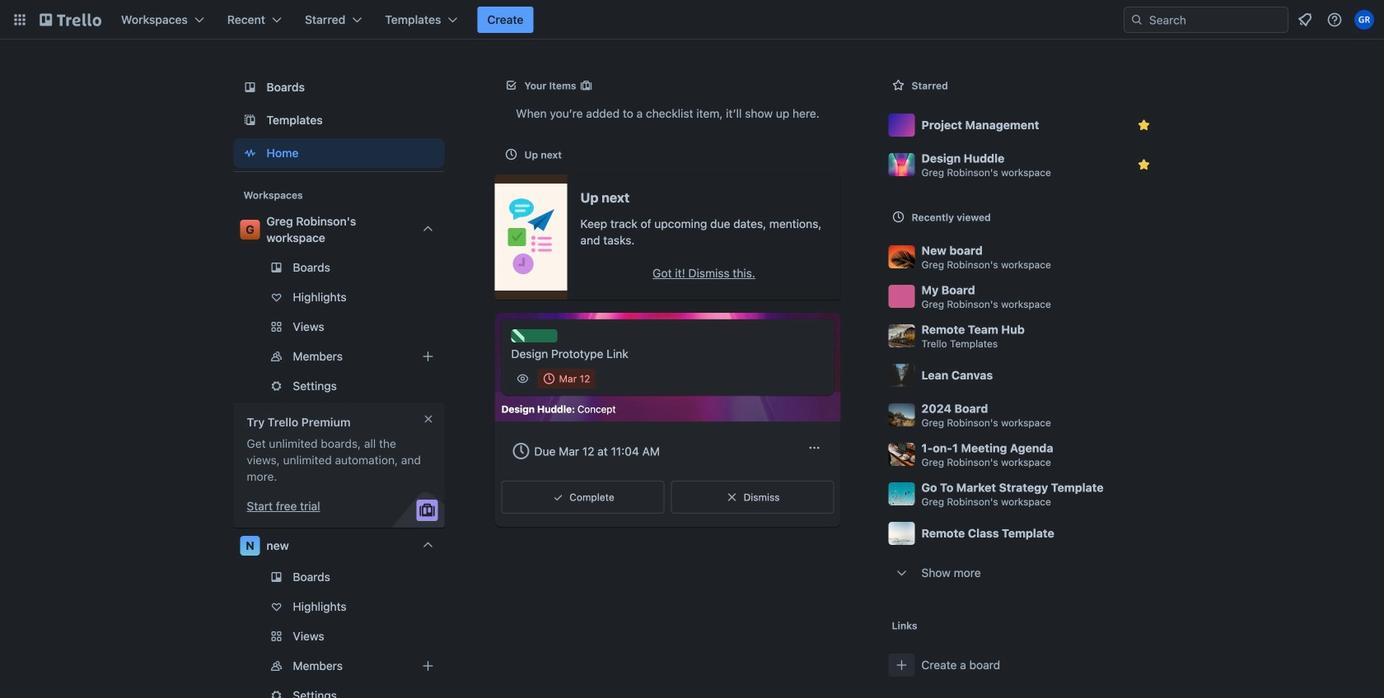 Task type: describe. For each thing, give the bounding box(es) containing it.
click to unstar design huddle . it will be removed from your starred list. image
[[1136, 157, 1153, 173]]

Search field
[[1144, 8, 1288, 31]]

search image
[[1131, 13, 1144, 26]]

click to unstar project management. it will be removed from your starred list. image
[[1136, 117, 1153, 134]]

greg robinson (gregrobinson96) image
[[1355, 10, 1375, 30]]



Task type: vqa. For each thing, say whether or not it's contained in the screenshot.
Recently viewed
no



Task type: locate. For each thing, give the bounding box(es) containing it.
template board image
[[240, 110, 260, 130]]

primary element
[[0, 0, 1385, 40]]

board image
[[240, 77, 260, 97]]

home image
[[240, 143, 260, 163]]

add image
[[418, 347, 438, 367]]

add image
[[418, 657, 438, 677]]

open information menu image
[[1327, 12, 1343, 28]]

0 notifications image
[[1296, 10, 1315, 30]]

color: green, title: none image
[[511, 330, 558, 343]]

back to home image
[[40, 7, 101, 33]]



